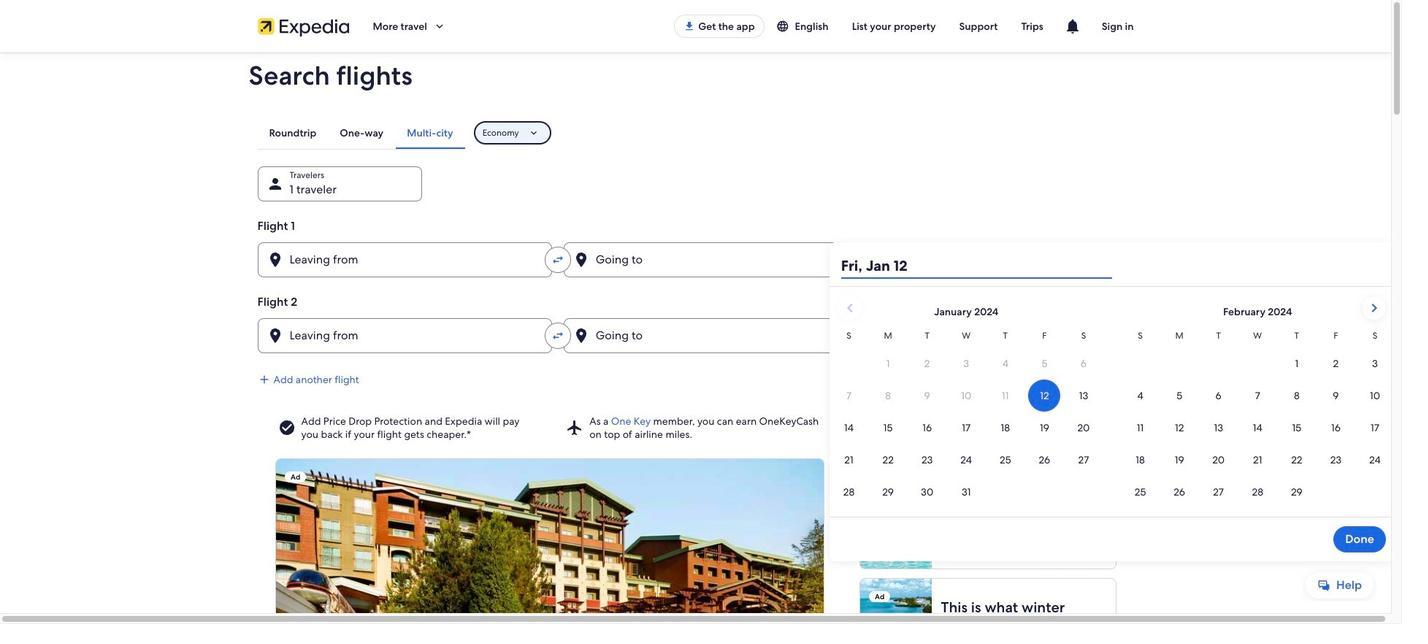 Task type: locate. For each thing, give the bounding box(es) containing it.
1 vertical spatial swap origin and destination values image
[[551, 330, 564, 343]]

0 vertical spatial swap origin and destination values image
[[551, 254, 564, 267]]

main content
[[0, 53, 1395, 625]]

small image
[[776, 20, 795, 33]]

medium image
[[258, 373, 271, 386]]

swap origin and destination values image
[[551, 254, 564, 267], [551, 330, 564, 343]]

tab list
[[258, 117, 465, 149]]

2 swap origin and destination values image from the top
[[551, 330, 564, 343]]



Task type: vqa. For each thing, say whether or not it's contained in the screenshot.
Download the app button image
yes



Task type: describe. For each thing, give the bounding box(es) containing it.
1 swap origin and destination values image from the top
[[551, 254, 564, 267]]

expedia logo image
[[258, 16, 350, 37]]

next month image
[[1366, 300, 1384, 317]]

download the app button image
[[684, 20, 696, 32]]

more travel image
[[433, 20, 446, 33]]

previous month image
[[841, 300, 859, 317]]

communication center icon image
[[1064, 18, 1082, 35]]



